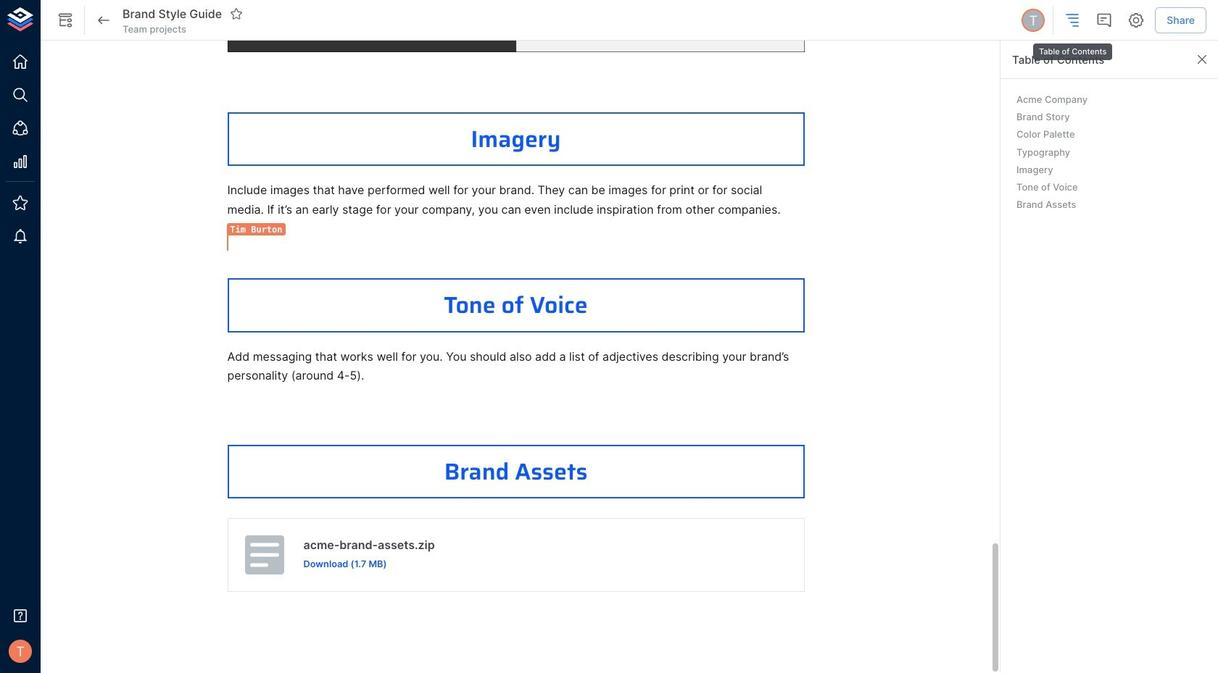 Task type: describe. For each thing, give the bounding box(es) containing it.
show wiki image
[[57, 12, 74, 29]]

favorite image
[[230, 7, 243, 20]]



Task type: vqa. For each thing, say whether or not it's contained in the screenshot.
Comments image on the top of the page
yes



Task type: locate. For each thing, give the bounding box(es) containing it.
comments image
[[1096, 12, 1114, 29]]

settings image
[[1128, 12, 1146, 29]]

go back image
[[95, 12, 112, 29]]

table of contents image
[[1064, 12, 1082, 29]]

tooltip
[[1032, 33, 1114, 62]]



